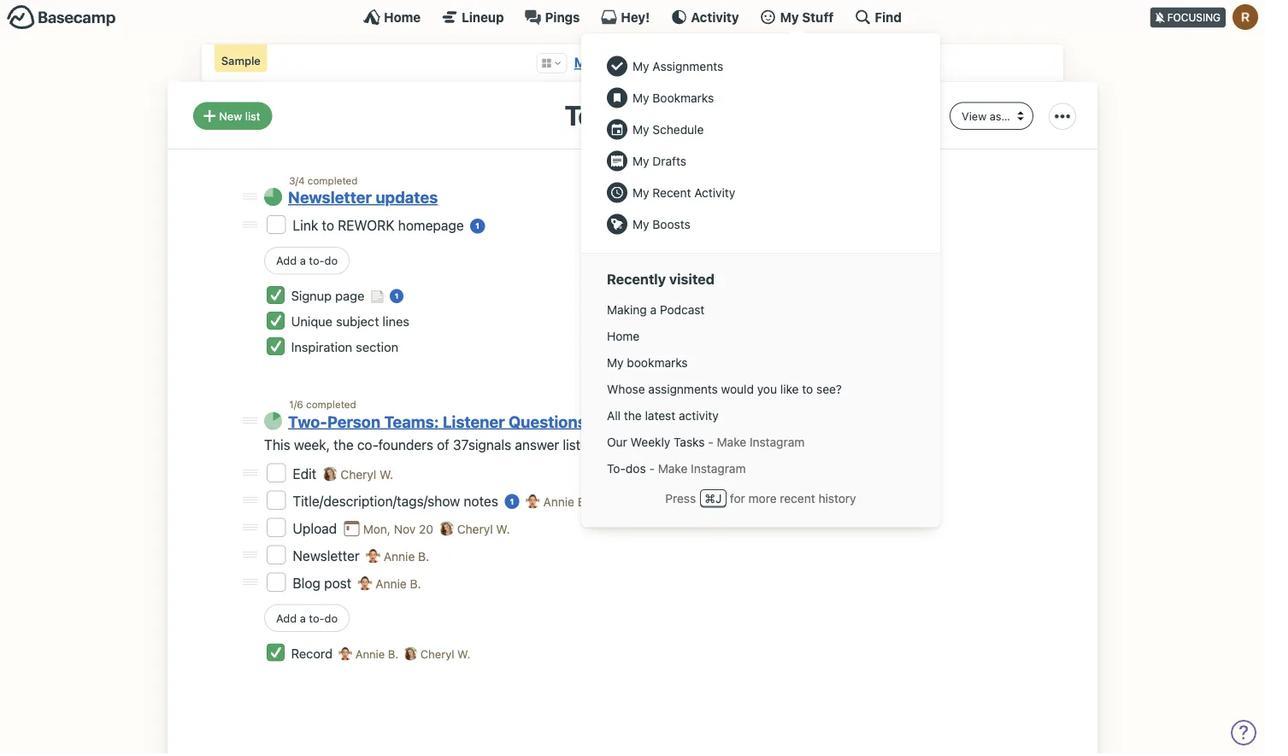 Task type: vqa. For each thing, say whether or not it's contained in the screenshot.
THE A inside the breadcrumb element
yes



Task type: describe. For each thing, give the bounding box(es) containing it.
our
[[607, 435, 627, 449]]

stuff
[[802, 9, 834, 24]]

37signals
[[453, 437, 511, 454]]

b. for annie b. 'link' related to newsletter
[[418, 549, 429, 564]]

homepage
[[398, 217, 464, 234]]

my schedule link
[[598, 114, 923, 145]]

my for my stuff
[[780, 9, 799, 24]]

1 vertical spatial 1
[[395, 292, 399, 301]]

j
[[716, 491, 722, 505]]

0 vertical spatial home
[[384, 9, 421, 24]]

3/4 completed link
[[289, 174, 358, 186]]

cheryl for cheryl walters icon
[[341, 467, 376, 482]]

add a to-do button for newsletter updates
[[264, 247, 350, 275]]

co-
[[357, 437, 378, 454]]

cheryl w. for upload's cheryl walters image
[[457, 522, 510, 536]]

0 horizontal spatial the
[[334, 437, 354, 454]]

add a to-do button for two-person teams: listener questions
[[264, 605, 350, 632]]

history
[[818, 491, 856, 505]]

subject
[[336, 314, 379, 329]]

⌘
[[705, 491, 716, 505]]

0 vertical spatial instagram
[[750, 435, 805, 449]]

0 vertical spatial home link
[[363, 9, 421, 26]]

to- for newsletter
[[309, 254, 324, 267]]

1 link for title/description/tags/show notes
[[505, 494, 519, 509]]

making inside recently visited pages element
[[607, 303, 647, 317]]

annie right record
[[355, 648, 385, 661]]

completed for two-
[[306, 399, 356, 411]]

1 vertical spatial -
[[649, 462, 655, 476]]

my for my bookmarks
[[633, 91, 649, 105]]

annie b. link for newsletter
[[384, 549, 429, 564]]

1 horizontal spatial home link
[[598, 323, 923, 350]]

link to rework homepage 1
[[293, 217, 480, 234]]

newsletter updates link
[[288, 188, 438, 207]]

press
[[665, 491, 696, 505]]

activity
[[679, 409, 719, 423]]

new
[[219, 109, 242, 122]]

b. for topmost annie b. 'link'
[[578, 495, 589, 509]]

two-
[[288, 413, 327, 431]]

record
[[291, 646, 336, 661]]

schedule
[[652, 122, 704, 136]]

recent
[[652, 185, 691, 200]]

my boosts
[[633, 217, 690, 231]]

add for newsletter
[[276, 254, 297, 267]]

0 horizontal spatial make
[[658, 462, 688, 476]]

view
[[962, 109, 987, 122]]

1 horizontal spatial cheryl
[[420, 648, 454, 661]]

all
[[607, 409, 621, 423]]

20
[[419, 522, 433, 536]]

activity link
[[670, 9, 739, 26]]

my for my schedule
[[633, 122, 649, 136]]

newsletter for newsletter updates
[[288, 188, 372, 207]]

hey! button
[[600, 9, 650, 26]]

notes
[[464, 493, 498, 509]]

4/10
[[681, 110, 700, 122]]

whose assignments would you like to see? link
[[598, 376, 923, 403]]

recently visited
[[607, 271, 715, 288]]

nov
[[394, 522, 416, 536]]

my for my bookmarks
[[607, 356, 624, 370]]

section
[[356, 340, 399, 355]]

annie for annie b. 'link' related to newsletter
[[384, 549, 415, 564]]

my drafts link
[[598, 145, 923, 177]]

teams:
[[384, 413, 439, 431]]

visited
[[669, 271, 715, 288]]

my boosts link
[[598, 209, 923, 240]]

as…
[[990, 109, 1010, 122]]

making a podcast link inside breadcrumb 'element'
[[574, 54, 691, 71]]

to- for to-dos
[[565, 99, 606, 131]]

annie b. for blog post annie b. 'link'
[[375, 577, 421, 591]]

main element
[[0, 0, 1265, 528]]

w. for cheryl walters icon cheryl w. link
[[380, 467, 393, 482]]

annie for topmost annie b. 'link'
[[543, 495, 574, 509]]

recent
[[780, 491, 815, 505]]

assignments
[[648, 382, 718, 396]]

lineup
[[462, 9, 504, 24]]

add for two-
[[276, 612, 297, 625]]

1/6 completed
[[289, 399, 356, 411]]

inspiration section
[[291, 340, 399, 355]]

do for two-
[[324, 612, 338, 625]]

a inside 'element'
[[626, 54, 634, 71]]

listener
[[443, 413, 505, 431]]

a down link
[[300, 254, 306, 267]]

like
[[780, 382, 799, 396]]

questions
[[509, 413, 586, 431]]

annie b. for annie b. 'link' related to newsletter
[[384, 549, 429, 564]]

link
[[293, 217, 318, 234]]

pings button
[[524, 9, 580, 26]]

switch accounts image
[[7, 4, 116, 31]]

1 horizontal spatial annie bryan image
[[525, 494, 540, 509]]

podcast for making a podcast link to the bottom
[[660, 303, 705, 317]]

signup page
[[291, 289, 368, 304]]

w. for upload's cheryl walters image cheryl w. link
[[496, 522, 510, 536]]

mon, nov 20
[[363, 522, 433, 536]]

annie bryan image for newsletter
[[366, 549, 380, 564]]

title/description/tags/show
[[293, 493, 460, 509]]

annie for blog post annie b. 'link'
[[375, 577, 407, 591]]

my bookmarks
[[607, 356, 688, 370]]

more
[[748, 491, 777, 505]]

focusing button
[[1150, 0, 1265, 33]]

cheryl w. link for upload's cheryl walters image
[[457, 522, 510, 536]]

inspiration
[[291, 340, 352, 355]]

my stuff button
[[760, 9, 834, 26]]

recently
[[607, 271, 666, 288]]

to-dos
[[565, 99, 653, 131]]

cheryl w. for cheryl walters icon
[[341, 467, 393, 482]]

lineup link
[[441, 9, 504, 26]]

questions
[[612, 437, 672, 454]]

title/description/tags/show notes 1
[[293, 493, 514, 509]]

of
[[437, 437, 449, 454]]

tasks
[[674, 435, 705, 449]]

add a to-do for newsletter updates
[[276, 254, 338, 267]]

see?
[[816, 382, 842, 396]]

annie b. link for blog post
[[375, 577, 421, 591]]

my assignments link
[[598, 50, 923, 82]]

upload link
[[293, 520, 341, 537]]

our weekly tasks - make instagram
[[607, 435, 805, 449]]

annie bryan image for blog post
[[358, 577, 372, 591]]

annie b. for topmost annie b. 'link'
[[543, 495, 589, 509]]

cheryl walters image for upload
[[439, 522, 454, 536]]

add a to-do for two-person teams: listener questions
[[276, 612, 338, 625]]

weekly
[[630, 435, 670, 449]]



Task type: locate. For each thing, give the bounding box(es) containing it.
instagram down all the latest activity link
[[750, 435, 805, 449]]

making down hey! popup button
[[574, 54, 623, 71]]

my up whose at bottom
[[607, 356, 624, 370]]

my bookmarks link
[[598, 350, 923, 376]]

page
[[335, 289, 364, 304]]

to- inside recently visited pages element
[[607, 462, 626, 476]]

0 vertical spatial cheryl w. link
[[341, 467, 393, 482]]

podcast
[[637, 54, 691, 71], [660, 303, 705, 317]]

annie b. right record
[[352, 648, 402, 661]]

annie bryan image right post
[[358, 577, 372, 591]]

0 horizontal spatial cheryl walters image
[[404, 648, 417, 661]]

my recent activity link
[[598, 177, 923, 209]]

2 vertical spatial cheryl w.
[[417, 648, 470, 661]]

sample element
[[215, 44, 267, 72]]

drafts
[[652, 154, 686, 168]]

link to rework homepage link
[[293, 217, 467, 234]]

podcast for making a podcast link in breadcrumb 'element'
[[637, 54, 691, 71]]

bookmarks
[[627, 356, 688, 370]]

to right like
[[802, 382, 813, 396]]

to- down our
[[607, 462, 626, 476]]

sample
[[221, 54, 261, 67]]

list
[[245, 109, 260, 122]]

edit
[[293, 466, 320, 482]]

my stuff element
[[598, 50, 923, 240]]

1 vertical spatial w.
[[496, 522, 510, 536]]

1 right notes
[[510, 497, 514, 506]]

my bookmarks
[[633, 91, 714, 105]]

1 vertical spatial cheryl walters image
[[404, 648, 417, 661]]

1 vertical spatial making a podcast link
[[598, 297, 923, 323]]

activity right recent
[[694, 185, 735, 200]]

annie down answer
[[543, 495, 574, 509]]

activity inside my stuff element
[[694, 185, 735, 200]]

0 horizontal spatial cheryl
[[341, 467, 376, 482]]

instagram
[[750, 435, 805, 449], [691, 462, 746, 476]]

to
[[322, 217, 334, 234], [802, 382, 813, 396]]

1 vertical spatial podcast
[[660, 303, 705, 317]]

inspiration section link
[[291, 340, 399, 355]]

1 vertical spatial cheryl w.
[[457, 522, 510, 536]]

1 inside link to rework homepage 1
[[475, 221, 480, 231]]

1 vertical spatial making
[[607, 303, 647, 317]]

1 horizontal spatial cheryl w. link
[[457, 522, 510, 536]]

instagram down our weekly tasks - make instagram
[[691, 462, 746, 476]]

1 right homepage
[[475, 221, 480, 231]]

0 vertical spatial annie b. link
[[543, 495, 589, 509]]

making a podcast link down hey!
[[574, 54, 691, 71]]

this week, the co-founders of 37signals answer listener questions from the re... link
[[264, 437, 755, 454]]

1 horizontal spatial -
[[708, 435, 714, 449]]

listener
[[563, 437, 608, 454]]

0 vertical spatial annie bryan image
[[525, 494, 540, 509]]

2 horizontal spatial 1 link
[[505, 494, 519, 509]]

0 vertical spatial completed
[[308, 174, 358, 186]]

unique subject lines link
[[291, 314, 409, 329]]

signup
[[291, 289, 332, 304]]

1 horizontal spatial w.
[[457, 648, 470, 661]]

1 link right homepage
[[470, 219, 485, 234]]

cheryl w.
[[341, 467, 393, 482], [457, 522, 510, 536], [417, 648, 470, 661]]

1 link for signup page
[[390, 289, 404, 304]]

b. for blog post annie b. 'link'
[[410, 577, 421, 591]]

annie bryan image
[[525, 494, 540, 509], [339, 648, 352, 661]]

my up "my drafts"
[[633, 122, 649, 136]]

add a to-do down link
[[276, 254, 338, 267]]

lines
[[382, 314, 409, 329]]

0 vertical spatial newsletter
[[288, 188, 372, 207]]

my for my assignments
[[633, 59, 649, 73]]

blog
[[293, 575, 320, 591]]

1 add a to-do button from the top
[[264, 247, 350, 275]]

a down hey! popup button
[[626, 54, 634, 71]]

my left stuff
[[780, 9, 799, 24]]

dos down questions
[[626, 462, 646, 476]]

you
[[757, 382, 777, 396]]

1 horizontal spatial cheryl walters image
[[439, 522, 454, 536]]

0 vertical spatial do
[[324, 254, 338, 267]]

0 horizontal spatial home link
[[363, 9, 421, 26]]

0 vertical spatial to-
[[565, 99, 606, 131]]

cheryl w. link up title/description/tags/show
[[341, 467, 393, 482]]

1 add a to-do from the top
[[276, 254, 338, 267]]

to- down breadcrumb 'element'
[[565, 99, 606, 131]]

annie bryan image right notes
[[525, 494, 540, 509]]

0 horizontal spatial to-
[[565, 99, 606, 131]]

0 vertical spatial to
[[322, 217, 334, 234]]

my drafts
[[633, 154, 686, 168]]

0 vertical spatial 1 link
[[470, 219, 485, 234]]

do for newsletter
[[324, 254, 338, 267]]

2 horizontal spatial the
[[708, 437, 728, 454]]

whose
[[607, 382, 645, 396]]

-
[[708, 435, 714, 449], [649, 462, 655, 476]]

1 vertical spatial to-
[[309, 612, 324, 625]]

2 vertical spatial 1 link
[[505, 494, 519, 509]]

1 vertical spatial instagram
[[691, 462, 746, 476]]

annie b. down mon, nov 20
[[375, 577, 421, 591]]

cheryl w. link for cheryl walters icon
[[341, 467, 393, 482]]

1 vertical spatial to
[[802, 382, 813, 396]]

0 vertical spatial add
[[276, 254, 297, 267]]

2 horizontal spatial w.
[[496, 522, 510, 536]]

0 vertical spatial making a podcast link
[[574, 54, 691, 71]]

2 vertical spatial annie b. link
[[375, 577, 421, 591]]

0 horizontal spatial cheryl w. link
[[341, 467, 393, 482]]

making
[[574, 54, 623, 71], [607, 303, 647, 317]]

podcast inside breadcrumb 'element'
[[637, 54, 691, 71]]

annie bryan image
[[366, 549, 380, 564], [358, 577, 372, 591]]

annie bryan image right record
[[339, 648, 352, 661]]

my for my boosts
[[633, 217, 649, 231]]

annie
[[543, 495, 574, 509], [384, 549, 415, 564], [375, 577, 407, 591], [355, 648, 385, 661]]

making a podcast link up my bookmarks link
[[598, 297, 923, 323]]

do up the signup page link
[[324, 254, 338, 267]]

0 vertical spatial podcast
[[637, 54, 691, 71]]

1 vertical spatial cheryl
[[457, 522, 493, 536]]

my inside recently visited pages element
[[607, 356, 624, 370]]

making a podcast inside breadcrumb 'element'
[[574, 54, 691, 71]]

0 vertical spatial dos
[[606, 99, 653, 131]]

upload
[[293, 520, 341, 537]]

annie right post
[[375, 577, 407, 591]]

2 add a to-do button from the top
[[264, 605, 350, 632]]

podcast inside recently visited pages element
[[660, 303, 705, 317]]

add down the blog
[[276, 612, 297, 625]]

this week, the co-founders of 37signals answer listener questions from the re...
[[264, 437, 755, 454]]

my for my drafts
[[633, 154, 649, 168]]

mon, nov 20 link
[[343, 522, 433, 536]]

boosts
[[652, 217, 690, 231]]

all the latest activity link
[[598, 403, 923, 429]]

1 link up the lines
[[390, 289, 404, 304]]

0 vertical spatial make
[[717, 435, 746, 449]]

to- up signup
[[309, 254, 324, 267]]

to- for two-
[[309, 612, 324, 625]]

ruby image
[[1233, 4, 1258, 30]]

2 add from the top
[[276, 612, 297, 625]]

hey!
[[621, 9, 650, 24]]

unique
[[291, 314, 333, 329]]

3/4
[[289, 174, 305, 186]]

1 vertical spatial newsletter
[[293, 548, 363, 564]]

completed up person
[[306, 399, 356, 411]]

the left co-
[[334, 437, 354, 454]]

newsletter updates
[[288, 188, 438, 207]]

cheryl walters image
[[439, 522, 454, 536], [404, 648, 417, 661]]

2 vertical spatial cheryl
[[420, 648, 454, 661]]

1 horizontal spatial home
[[607, 329, 640, 343]]

my left boosts
[[633, 217, 649, 231]]

cheryl for upload's cheryl walters image
[[457, 522, 493, 536]]

annie b. link down listener
[[543, 495, 589, 509]]

1 horizontal spatial instagram
[[750, 435, 805, 449]]

1 vertical spatial completed
[[306, 399, 356, 411]]

0 vertical spatial to-
[[309, 254, 324, 267]]

- down questions
[[649, 462, 655, 476]]

home link left the lineup link
[[363, 9, 421, 26]]

annie b. link down mon, nov 20
[[375, 577, 421, 591]]

1 vertical spatial annie bryan image
[[358, 577, 372, 591]]

person
[[327, 413, 380, 431]]

1 to- from the top
[[309, 254, 324, 267]]

2 horizontal spatial 1
[[510, 497, 514, 506]]

0 vertical spatial w.
[[380, 467, 393, 482]]

find button
[[854, 9, 902, 26]]

to right link
[[322, 217, 334, 234]]

1 up the lines
[[395, 292, 399, 301]]

annie down mon, nov 20
[[384, 549, 415, 564]]

0 vertical spatial cheryl
[[341, 467, 376, 482]]

0 horizontal spatial instagram
[[691, 462, 746, 476]]

dos for to-dos
[[606, 99, 653, 131]]

making inside breadcrumb 'element'
[[574, 54, 623, 71]]

1 link for link to rework homepage
[[470, 219, 485, 234]]

whose assignments would you like to see?
[[607, 382, 842, 396]]

2 horizontal spatial cheryl
[[457, 522, 493, 536]]

my for my recent activity
[[633, 185, 649, 200]]

making a podcast
[[574, 54, 691, 71], [607, 303, 705, 317]]

1 vertical spatial do
[[324, 612, 338, 625]]

podcast down visited at the top
[[660, 303, 705, 317]]

1 horizontal spatial make
[[717, 435, 746, 449]]

2 vertical spatial 1
[[510, 497, 514, 506]]

1 vertical spatial annie bryan image
[[339, 648, 352, 661]]

the left "re..." on the right
[[708, 437, 728, 454]]

0 vertical spatial making a podcast
[[574, 54, 691, 71]]

the
[[624, 409, 642, 423], [334, 437, 354, 454], [708, 437, 728, 454]]

dos down breadcrumb 'element'
[[606, 99, 653, 131]]

2 do from the top
[[324, 612, 338, 625]]

1 vertical spatial making a podcast
[[607, 303, 705, 317]]

find
[[875, 9, 902, 24]]

activity inside "link"
[[691, 9, 739, 24]]

completed
[[308, 174, 358, 186], [306, 399, 356, 411]]

home inside recently visited pages element
[[607, 329, 640, 343]]

0 horizontal spatial 1 link
[[390, 289, 404, 304]]

making a podcast link
[[574, 54, 691, 71], [598, 297, 923, 323]]

new list link
[[193, 102, 272, 130]]

my left drafts on the top
[[633, 154, 649, 168]]

0 vertical spatial activity
[[691, 9, 739, 24]]

the right all
[[624, 409, 642, 423]]

0 vertical spatial annie bryan image
[[366, 549, 380, 564]]

0 vertical spatial cheryl w.
[[341, 467, 393, 482]]

annie b. down listener
[[543, 495, 589, 509]]

0 vertical spatial -
[[708, 435, 714, 449]]

cheryl walters image
[[323, 467, 337, 482]]

my down breadcrumb 'element'
[[633, 91, 649, 105]]

newsletter for "newsletter" "link"
[[293, 548, 363, 564]]

0 vertical spatial add a to-do button
[[264, 247, 350, 275]]

1/6
[[289, 399, 303, 411]]

1 vertical spatial make
[[658, 462, 688, 476]]

latest
[[645, 409, 675, 423]]

1 vertical spatial dos
[[626, 462, 646, 476]]

breadcrumb element
[[202, 44, 1063, 82]]

1 vertical spatial annie b. link
[[384, 549, 429, 564]]

to-
[[309, 254, 324, 267], [309, 612, 324, 625]]

make down from
[[658, 462, 688, 476]]

1 vertical spatial add
[[276, 612, 297, 625]]

newsletter
[[288, 188, 372, 207], [293, 548, 363, 564]]

2 vertical spatial w.
[[457, 648, 470, 661]]

1
[[475, 221, 480, 231], [395, 292, 399, 301], [510, 497, 514, 506]]

0 horizontal spatial home
[[384, 9, 421, 24]]

cheryl walters image for record
[[404, 648, 417, 661]]

dos inside recently visited pages element
[[626, 462, 646, 476]]

making a podcast down "recently visited"
[[607, 303, 705, 317]]

to- up record link
[[309, 612, 324, 625]]

0 horizontal spatial -
[[649, 462, 655, 476]]

newsletter up blog post link
[[293, 548, 363, 564]]

add a to-do down the blog
[[276, 612, 338, 625]]

home up my bookmarks
[[607, 329, 640, 343]]

home link up whose assignments would you like to see? 'link'
[[598, 323, 923, 350]]

cheryl
[[341, 467, 376, 482], [457, 522, 493, 536], [420, 648, 454, 661]]

a down the blog
[[300, 612, 306, 625]]

to- for to-dos - make instagram
[[607, 462, 626, 476]]

my up my bookmarks
[[633, 59, 649, 73]]

1 vertical spatial home
[[607, 329, 640, 343]]

0 horizontal spatial to
[[322, 217, 334, 234]]

making down recently
[[607, 303, 647, 317]]

my left recent
[[633, 185, 649, 200]]

1 horizontal spatial the
[[624, 409, 642, 423]]

recently visited pages element
[[598, 297, 923, 482]]

1 vertical spatial cheryl w. link
[[457, 522, 510, 536]]

making a podcast down hey!
[[574, 54, 691, 71]]

newsletter down 3/4 completed
[[288, 188, 372, 207]]

from
[[676, 437, 705, 454]]

a down "recently visited"
[[650, 303, 657, 317]]

founders
[[378, 437, 433, 454]]

1 horizontal spatial 1
[[475, 221, 480, 231]]

1 vertical spatial add a to-do button
[[264, 605, 350, 632]]

1 vertical spatial 1 link
[[390, 289, 404, 304]]

1 vertical spatial add a to-do
[[276, 612, 338, 625]]

do down post
[[324, 612, 338, 625]]

cheryl w. link down notes
[[457, 522, 510, 536]]

1 add from the top
[[276, 254, 297, 267]]

focusing
[[1167, 12, 1221, 24]]

my bookmarks link
[[598, 82, 923, 114]]

1/6 completed link
[[289, 399, 356, 411]]

0 horizontal spatial 1
[[395, 292, 399, 301]]

1 inside "title/description/tags/show notes 1"
[[510, 497, 514, 506]]

blog post link
[[293, 575, 355, 591]]

⌘ j for more recent history
[[705, 491, 856, 505]]

cheryl w. link
[[341, 467, 393, 482], [457, 522, 510, 536]]

0 vertical spatial 1
[[475, 221, 480, 231]]

1 vertical spatial activity
[[694, 185, 735, 200]]

0 vertical spatial cheryl walters image
[[439, 522, 454, 536]]

activity up assignments
[[691, 9, 739, 24]]

1 vertical spatial home link
[[598, 323, 923, 350]]

home left the lineup link
[[384, 9, 421, 24]]

my inside popup button
[[780, 9, 799, 24]]

updates
[[376, 188, 438, 207]]

3/4 completed
[[289, 174, 358, 186]]

annie b. link down nov at the bottom left of the page
[[384, 549, 429, 564]]

add down link
[[276, 254, 297, 267]]

to inside 'link'
[[802, 382, 813, 396]]

to-
[[565, 99, 606, 131], [607, 462, 626, 476]]

annie b. link
[[543, 495, 589, 509], [384, 549, 429, 564], [375, 577, 421, 591]]

edit link
[[293, 466, 320, 482]]

1 horizontal spatial to
[[802, 382, 813, 396]]

podcast up my bookmarks
[[637, 54, 691, 71]]

annie b. down nov at the bottom left of the page
[[384, 549, 429, 564]]

add
[[276, 254, 297, 267], [276, 612, 297, 625]]

1 do from the top
[[324, 254, 338, 267]]

0 vertical spatial add a to-do
[[276, 254, 338, 267]]

2 to- from the top
[[309, 612, 324, 625]]

would
[[721, 382, 754, 396]]

new list
[[219, 109, 260, 122]]

add a to-do button down link
[[264, 247, 350, 275]]

1 link right notes
[[505, 494, 519, 509]]

make down all the latest activity link
[[717, 435, 746, 449]]

activity
[[691, 9, 739, 24], [694, 185, 735, 200]]

1 horizontal spatial to-
[[607, 462, 626, 476]]

two-person teams: listener questions
[[288, 413, 586, 431]]

the inside recently visited pages element
[[624, 409, 642, 423]]

completed for newsletter
[[308, 174, 358, 186]]

annie b.
[[543, 495, 589, 509], [384, 549, 429, 564], [375, 577, 421, 591], [352, 648, 402, 661]]

2 add a to-do from the top
[[276, 612, 338, 625]]

0 horizontal spatial annie bryan image
[[339, 648, 352, 661]]

dos for to-dos - make instagram
[[626, 462, 646, 476]]

annie bryan image down mon,
[[366, 549, 380, 564]]

answer
[[515, 437, 559, 454]]

add a to-do button down the blog
[[264, 605, 350, 632]]

making a podcast inside recently visited pages element
[[607, 303, 705, 317]]

completed up 'newsletter updates' link
[[308, 174, 358, 186]]

my schedule
[[633, 122, 704, 136]]

1 horizontal spatial 1 link
[[470, 219, 485, 234]]

add a to-do
[[276, 254, 338, 267], [276, 612, 338, 625]]

- right from
[[708, 435, 714, 449]]

two-person teams: listener questions link
[[288, 413, 586, 431]]

0 vertical spatial making
[[574, 54, 623, 71]]

0 horizontal spatial w.
[[380, 467, 393, 482]]



